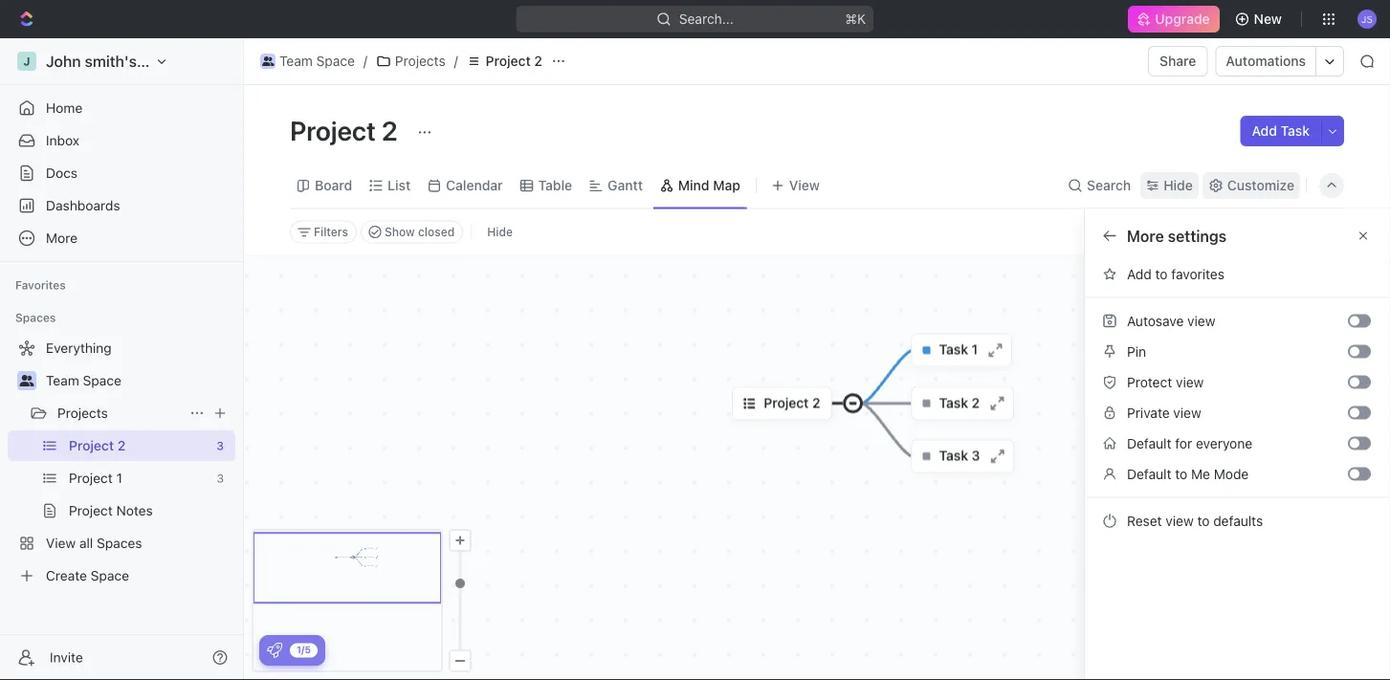 Task type: locate. For each thing, give the bounding box(es) containing it.
0 vertical spatial view
[[789, 177, 820, 193]]

settings down the favorites
[[1162, 304, 1212, 320]]

customize for customize
[[1227, 177, 1294, 193]]

settings inside button
[[1162, 304, 1212, 320]]

john smith's workspace, , element
[[17, 52, 36, 71]]

more inside button
[[1127, 304, 1159, 320]]

space right user group icon
[[316, 53, 355, 69]]

projects inside tree
[[57, 405, 108, 421]]

tree inside sidebar navigation
[[8, 333, 235, 591]]

3 for project 2
[[217, 439, 224, 453]]

add for add task
[[1252, 123, 1277, 139]]

0 horizontal spatial add
[[1127, 266, 1152, 282]]

mind map right gantt
[[678, 177, 740, 193]]

2 vertical spatial project 2
[[69, 438, 126, 453]]

mind map link
[[674, 172, 740, 199]]

1 vertical spatial hide
[[487, 225, 513, 239]]

2 / from the left
[[454, 53, 458, 69]]

more settings button
[[1096, 297, 1379, 328]]

everything link
[[8, 333, 232, 364]]

0 horizontal spatial team space link
[[46, 365, 232, 396]]

0 horizontal spatial view
[[46, 535, 76, 551]]

0 horizontal spatial projects link
[[57, 398, 182, 429]]

2 horizontal spatial to
[[1197, 513, 1210, 529]]

2 horizontal spatial mind
[[1185, 227, 1221, 245]]

1 vertical spatial mind map
[[1127, 266, 1188, 282]]

1 vertical spatial team
[[46, 373, 79, 388]]

2 horizontal spatial map
[[1224, 227, 1256, 245]]

settings up the favorites
[[1168, 227, 1227, 245]]

dashboards link
[[8, 190, 235, 221]]

2 inside tree
[[117, 438, 126, 453]]

1 vertical spatial view
[[46, 535, 76, 551]]

1 horizontal spatial mind map
[[1127, 266, 1188, 282]]

notes
[[116, 503, 153, 519]]

2 vertical spatial 2
[[117, 438, 126, 453]]

0 horizontal spatial customize
[[1104, 227, 1181, 245]]

tree
[[8, 333, 235, 591]]

settings
[[1168, 227, 1227, 245], [1162, 304, 1212, 320]]

1 vertical spatial spaces
[[97, 535, 142, 551]]

default
[[1127, 466, 1172, 482]]

add left task
[[1252, 123, 1277, 139]]

team right user group image
[[46, 373, 79, 388]]

spaces inside tree
[[97, 535, 142, 551]]

mind
[[678, 177, 709, 193], [1185, 227, 1221, 245], [1127, 266, 1158, 282]]

view up pin button at the right of page
[[1188, 313, 1216, 329]]

1 horizontal spatial mind
[[1127, 266, 1158, 282]]

add up autosave
[[1127, 266, 1152, 282]]

mind right gantt
[[678, 177, 709, 193]]

1 horizontal spatial project 2
[[290, 114, 404, 146]]

inbox link
[[8, 125, 235, 156]]

1 horizontal spatial team space link
[[255, 50, 360, 73]]

more inside dropdown button
[[46, 230, 78, 246]]

mind map
[[678, 177, 740, 193], [1127, 266, 1188, 282]]

team space down everything
[[46, 373, 121, 388]]

view inside tree
[[46, 535, 76, 551]]

customize up search tasks... text field
[[1227, 177, 1294, 193]]

0 vertical spatial to
[[1155, 266, 1168, 282]]

map down customize mind map
[[1161, 266, 1188, 282]]

0 vertical spatial view
[[1188, 313, 1216, 329]]

home link
[[8, 93, 235, 123]]

1 horizontal spatial team
[[279, 53, 313, 69]]

1 horizontal spatial spaces
[[97, 535, 142, 551]]

team space right user group icon
[[279, 53, 355, 69]]

show closed button
[[361, 221, 463, 243]]

1 more settings from the top
[[1127, 227, 1227, 245]]

board
[[315, 177, 352, 193]]

1 horizontal spatial projects link
[[371, 50, 450, 73]]

0 vertical spatial hide
[[1164, 177, 1193, 193]]

hide
[[1164, 177, 1193, 193], [487, 225, 513, 239]]

1 vertical spatial settings
[[1162, 304, 1212, 320]]

automations
[[1226, 53, 1306, 69]]

list link
[[384, 172, 411, 199]]

to left defaults
[[1197, 513, 1210, 529]]

view down "delete view"
[[1166, 513, 1194, 529]]

dashboards
[[46, 198, 120, 213]]

3
[[217, 439, 224, 453], [217, 472, 224, 485]]

home
[[46, 100, 83, 116]]

1 horizontal spatial projects
[[395, 53, 446, 69]]

space
[[316, 53, 355, 69], [83, 373, 121, 388], [91, 568, 129, 584]]

2 more settings from the top
[[1127, 304, 1212, 320]]

0 vertical spatial customize
[[1227, 177, 1294, 193]]

1 vertical spatial map
[[1224, 227, 1256, 245]]

space down the view all spaces link
[[91, 568, 129, 584]]

team right user group icon
[[279, 53, 313, 69]]

0 vertical spatial projects link
[[371, 50, 450, 73]]

closed
[[418, 225, 455, 239]]

spaces down favorites
[[15, 311, 56, 324]]

task
[[1281, 123, 1310, 139]]

hide up customize mind map
[[1164, 177, 1193, 193]]

spaces
[[15, 311, 56, 324], [97, 535, 142, 551]]

⌘k
[[845, 11, 866, 27]]

john
[[46, 52, 81, 70]]

1 vertical spatial 2
[[382, 114, 398, 146]]

more settings down add to favorites
[[1127, 304, 1212, 320]]

tree containing everything
[[8, 333, 235, 591]]

0 vertical spatial settings
[[1168, 227, 1227, 245]]

1 vertical spatial projects
[[57, 405, 108, 421]]

0 horizontal spatial team
[[46, 373, 79, 388]]

0 horizontal spatial 2
[[117, 438, 126, 453]]

1 vertical spatial team space link
[[46, 365, 232, 396]]

1 vertical spatial customize
[[1104, 227, 1181, 245]]

view for reset
[[1166, 513, 1194, 529]]

1 vertical spatial mind
[[1185, 227, 1221, 245]]

view for autosave
[[1188, 313, 1216, 329]]

None range field
[[449, 552, 472, 650]]

more up add to favorites
[[1127, 227, 1164, 245]]

2 vertical spatial map
[[1161, 266, 1188, 282]]

0 horizontal spatial mind map
[[678, 177, 740, 193]]

team space link inside tree
[[46, 365, 232, 396]]

1 horizontal spatial project 2 link
[[462, 50, 547, 73]]

favorites
[[15, 278, 66, 292]]

js
[[1361, 13, 1373, 24]]

0 horizontal spatial spaces
[[15, 311, 56, 324]]

1 horizontal spatial hide
[[1164, 177, 1193, 193]]

view for delete
[[1171, 490, 1199, 506]]

2 horizontal spatial project 2
[[486, 53, 542, 69]]

1 vertical spatial add
[[1127, 266, 1152, 282]]

1 vertical spatial project 2 link
[[69, 431, 209, 461]]

0 vertical spatial mind map
[[678, 177, 740, 193]]

0 horizontal spatial team space
[[46, 373, 121, 388]]

0 horizontal spatial /
[[363, 53, 367, 69]]

view
[[1188, 313, 1216, 329], [1171, 490, 1199, 506], [1166, 513, 1194, 529]]

autosave view
[[1127, 313, 1216, 329]]

0 horizontal spatial to
[[1155, 266, 1168, 282]]

delete view button
[[1096, 483, 1379, 513]]

js button
[[1352, 4, 1383, 34]]

view for view
[[789, 177, 820, 193]]

0 horizontal spatial projects
[[57, 405, 108, 421]]

mind map down customize mind map
[[1127, 266, 1188, 282]]

1 vertical spatial team space
[[46, 373, 121, 388]]

2
[[534, 53, 542, 69], [382, 114, 398, 146], [117, 438, 126, 453]]

0 horizontal spatial project 2
[[69, 438, 126, 453]]

copy
[[1127, 429, 1159, 444]]

1 vertical spatial 3
[[217, 472, 224, 485]]

1 horizontal spatial view
[[789, 177, 820, 193]]

0 vertical spatial more settings
[[1127, 227, 1227, 245]]

default to me mode
[[1127, 466, 1249, 482]]

hide down calendar
[[487, 225, 513, 239]]

me
[[1191, 466, 1210, 482]]

1 horizontal spatial team space
[[279, 53, 355, 69]]

create space
[[46, 568, 129, 584]]

customize
[[1227, 177, 1294, 193], [1104, 227, 1181, 245]]

to left the me
[[1175, 466, 1188, 482]]

0 vertical spatial map
[[713, 177, 740, 193]]

view for view all spaces
[[46, 535, 76, 551]]

hide inside dropdown button
[[1164, 177, 1193, 193]]

1 vertical spatial more settings
[[1127, 304, 1212, 320]]

1 vertical spatial space
[[83, 373, 121, 388]]

pin
[[1127, 343, 1146, 359]]

customize for customize mind map
[[1104, 227, 1181, 245]]

more down "dashboards"
[[46, 230, 78, 246]]

smith's
[[85, 52, 137, 70]]

2 vertical spatial to
[[1197, 513, 1210, 529]]

1 horizontal spatial add
[[1252, 123, 1277, 139]]

more up pin
[[1127, 304, 1159, 320]]

show
[[385, 225, 415, 239]]

1 horizontal spatial to
[[1175, 466, 1188, 482]]

more settings
[[1127, 227, 1227, 245], [1127, 304, 1212, 320]]

pin button
[[1096, 336, 1348, 367]]

project notes
[[69, 503, 153, 519]]

3 for project 1
[[217, 472, 224, 485]]

1 horizontal spatial customize
[[1227, 177, 1294, 193]]

spaces up create space link
[[97, 535, 142, 551]]

projects link
[[371, 50, 450, 73], [57, 398, 182, 429]]

map up add to favorites button
[[1224, 227, 1256, 245]]

view inside button
[[789, 177, 820, 193]]

0 vertical spatial 2
[[534, 53, 542, 69]]

project for leftmost "project 2" link
[[69, 438, 114, 453]]

1 horizontal spatial /
[[454, 53, 458, 69]]

project 2 inside tree
[[69, 438, 126, 453]]

mind up autosave
[[1127, 266, 1158, 282]]

space down the everything link
[[83, 373, 121, 388]]

to left the favorites
[[1155, 266, 1168, 282]]

project for project notes "link"
[[69, 503, 113, 519]]

0 horizontal spatial hide
[[487, 225, 513, 239]]

customize inside button
[[1227, 177, 1294, 193]]

mind up the favorites
[[1185, 227, 1221, 245]]

j
[[23, 55, 30, 68]]

map left view dropdown button
[[713, 177, 740, 193]]

0 horizontal spatial project 2 link
[[69, 431, 209, 461]]

0 horizontal spatial mind
[[678, 177, 709, 193]]

to
[[1155, 266, 1168, 282], [1175, 466, 1188, 482], [1197, 513, 1210, 529]]

1 3 from the top
[[217, 439, 224, 453]]

view down 'default to me mode'
[[1171, 490, 1199, 506]]

0 vertical spatial team
[[279, 53, 313, 69]]

add task
[[1252, 123, 1310, 139]]

2 vertical spatial view
[[1166, 513, 1194, 529]]

1 vertical spatial projects link
[[57, 398, 182, 429]]

customize up add to favorites
[[1104, 227, 1181, 245]]

board link
[[311, 172, 352, 199]]

add to favorites button
[[1096, 259, 1379, 289]]

automations button
[[1216, 47, 1316, 76]]

john smith's workspace
[[46, 52, 220, 70]]

more settings up add to favorites
[[1127, 227, 1227, 245]]

project 2
[[486, 53, 542, 69], [290, 114, 404, 146], [69, 438, 126, 453]]

/
[[363, 53, 367, 69], [454, 53, 458, 69]]

1 horizontal spatial 2
[[382, 114, 398, 146]]

0 vertical spatial project 2
[[486, 53, 542, 69]]

1 vertical spatial to
[[1175, 466, 1188, 482]]

view
[[789, 177, 820, 193], [46, 535, 76, 551]]

project inside "link"
[[69, 503, 113, 519]]

1 vertical spatial view
[[1171, 490, 1199, 506]]

delete view
[[1127, 490, 1199, 506]]

map
[[713, 177, 740, 193], [1224, 227, 1256, 245], [1161, 266, 1188, 282]]

projects
[[395, 53, 446, 69], [57, 405, 108, 421]]

2 3 from the top
[[217, 472, 224, 485]]

0 vertical spatial 3
[[217, 439, 224, 453]]

0 vertical spatial add
[[1252, 123, 1277, 139]]



Task type: describe. For each thing, give the bounding box(es) containing it.
share
[[1160, 53, 1196, 69]]

create space link
[[8, 561, 232, 591]]

reset view to defaults button
[[1096, 506, 1379, 536]]

docs
[[46, 165, 78, 181]]

2 horizontal spatial 2
[[534, 53, 542, 69]]

more button
[[8, 223, 235, 254]]

project for project 1 link
[[69, 470, 113, 486]]

1 horizontal spatial map
[[1161, 266, 1188, 282]]

filters button
[[290, 221, 357, 243]]

0 vertical spatial mind
[[678, 177, 709, 193]]

upgrade link
[[1128, 6, 1219, 33]]

Search tasks... text field
[[1152, 218, 1343, 246]]

0 vertical spatial team space
[[279, 53, 355, 69]]

view button
[[764, 172, 827, 199]]

favorites
[[1171, 266, 1225, 282]]

workspace
[[141, 52, 220, 70]]

copy link button
[[1096, 421, 1379, 452]]

onboarding checklist button image
[[267, 643, 282, 658]]

project 1 link
[[69, 463, 209, 494]]

&
[[1178, 459, 1187, 475]]

inbox
[[46, 133, 79, 148]]

new button
[[1227, 4, 1294, 34]]

to for add
[[1155, 266, 1168, 282]]

reset
[[1127, 513, 1162, 529]]

customize button
[[1202, 172, 1300, 199]]

calendar
[[446, 177, 503, 193]]

table
[[538, 177, 572, 193]]

defaults
[[1213, 513, 1263, 529]]

hide button
[[1141, 172, 1199, 199]]

calendar link
[[442, 172, 503, 199]]

1 vertical spatial project 2
[[290, 114, 404, 146]]

0 vertical spatial projects
[[395, 53, 446, 69]]

0 vertical spatial team space link
[[255, 50, 360, 73]]

add to favorites
[[1127, 266, 1225, 282]]

docs link
[[8, 158, 235, 188]]

projects link inside tree
[[57, 398, 182, 429]]

search
[[1087, 177, 1131, 193]]

1/5
[[297, 644, 311, 655]]

share button
[[1148, 46, 1208, 77]]

permissions
[[1191, 459, 1265, 475]]

reset view to defaults
[[1127, 513, 1263, 529]]

sidebar navigation
[[0, 38, 248, 680]]

search...
[[679, 11, 734, 27]]

upgrade
[[1155, 11, 1210, 27]]

user group image
[[262, 56, 274, 66]]

add task button
[[1240, 116, 1321, 146]]

more settings inside button
[[1127, 304, 1212, 320]]

invite
[[50, 650, 83, 665]]

gantt
[[608, 177, 643, 193]]

onboarding checklist button element
[[267, 643, 282, 658]]

default to me mode button
[[1096, 459, 1348, 489]]

0 vertical spatial space
[[316, 53, 355, 69]]

2 vertical spatial space
[[91, 568, 129, 584]]

delete
[[1127, 490, 1167, 506]]

customize mind map
[[1104, 227, 1256, 245]]

view all spaces
[[46, 535, 142, 551]]

0 horizontal spatial map
[[713, 177, 740, 193]]

show closed
[[385, 225, 455, 239]]

everything
[[46, 340, 112, 356]]

create
[[46, 568, 87, 584]]

hide button
[[480, 221, 520, 243]]

view all spaces link
[[8, 528, 232, 559]]

1 / from the left
[[363, 53, 367, 69]]

sharing & permissions button
[[1096, 452, 1379, 483]]

0 vertical spatial project 2 link
[[462, 50, 547, 73]]

new
[[1254, 11, 1282, 27]]

list
[[388, 177, 411, 193]]

search button
[[1062, 172, 1137, 199]]

team space inside tree
[[46, 373, 121, 388]]

autosave view button
[[1096, 306, 1348, 336]]

user group image
[[20, 375, 34, 387]]

table link
[[535, 172, 572, 199]]

autosave
[[1127, 313, 1184, 329]]

1
[[116, 470, 122, 486]]

sharing
[[1127, 459, 1174, 475]]

gantt link
[[604, 172, 643, 199]]

copy link
[[1127, 429, 1184, 444]]

view button
[[764, 163, 827, 208]]

project notes link
[[69, 496, 232, 526]]

all
[[79, 535, 93, 551]]

team inside tree
[[46, 373, 79, 388]]

0 vertical spatial spaces
[[15, 311, 56, 324]]

add for add to favorites
[[1127, 266, 1152, 282]]

sharing & permissions
[[1127, 459, 1265, 475]]

project 1
[[69, 470, 122, 486]]

2 vertical spatial mind
[[1127, 266, 1158, 282]]

to for default
[[1175, 466, 1188, 482]]

link
[[1163, 429, 1184, 444]]

favorites button
[[8, 274, 73, 297]]

filters
[[314, 225, 348, 239]]

hide inside button
[[487, 225, 513, 239]]

mode
[[1214, 466, 1249, 482]]



Task type: vqa. For each thing, say whether or not it's contained in the screenshot.
topmost tasks
no



